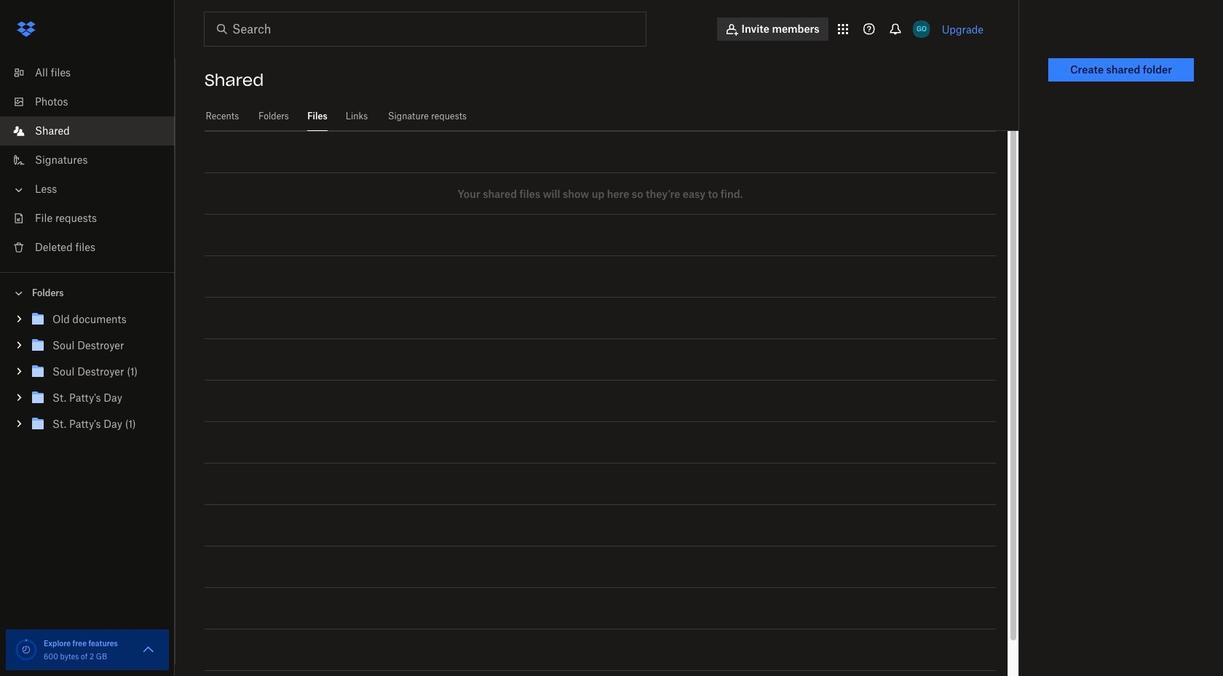 Task type: locate. For each thing, give the bounding box(es) containing it.
quota usage image
[[15, 638, 38, 662]]

list item
[[0, 116, 175, 146]]

tab list
[[205, 102, 1019, 131]]

Search in folder "Dropbox" text field
[[232, 20, 616, 38]]

list
[[0, 50, 175, 272]]

group
[[0, 304, 175, 448]]



Task type: vqa. For each thing, say whether or not it's contained in the screenshot.
tab list
yes



Task type: describe. For each thing, give the bounding box(es) containing it.
quota usage progress bar
[[15, 638, 38, 662]]

dropbox image
[[12, 15, 41, 44]]

less image
[[12, 183, 26, 197]]



